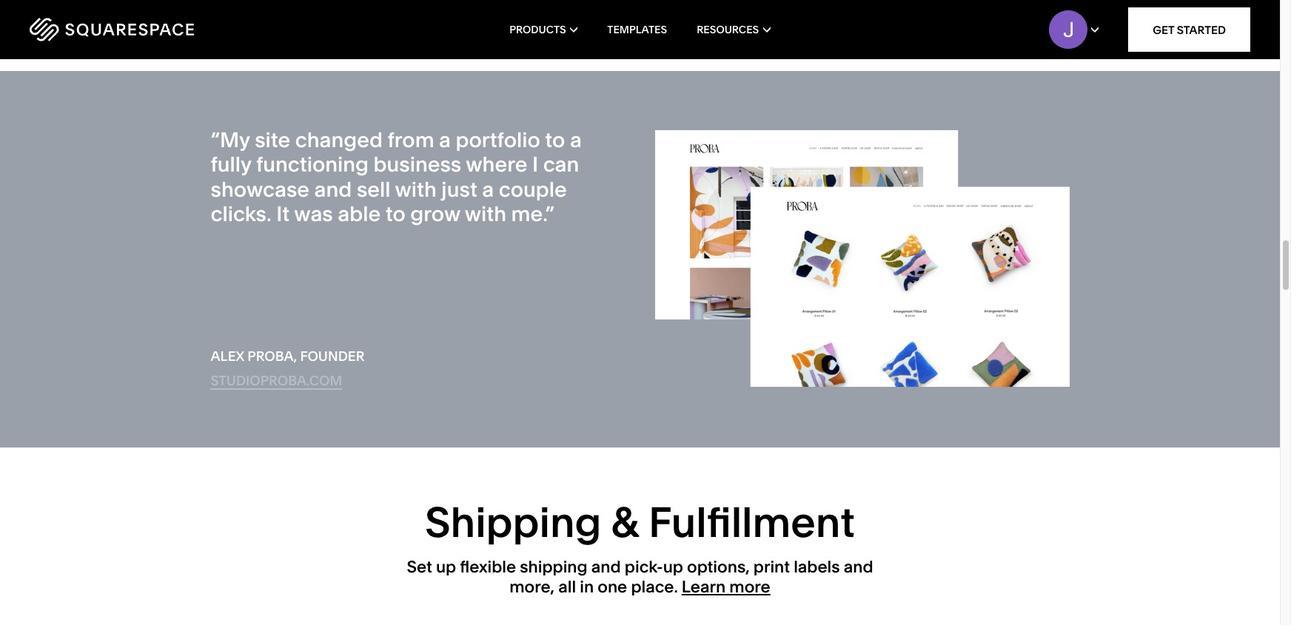 Task type: describe. For each thing, give the bounding box(es) containing it.
templates
[[607, 23, 667, 36]]

portfolio
[[456, 127, 540, 152]]

showcase
[[211, 177, 309, 202]]

get
[[1153, 23, 1174, 37]]

1 up from the left
[[436, 558, 456, 578]]

1 horizontal spatial a
[[482, 177, 494, 202]]

started
[[1177, 23, 1226, 37]]

alex
[[211, 348, 244, 365]]

changed
[[295, 127, 383, 152]]

able
[[338, 202, 381, 227]]

more
[[729, 577, 770, 597]]

couple
[[499, 177, 567, 202]]

0 horizontal spatial with
[[395, 177, 437, 202]]

shipping
[[425, 498, 601, 548]]

"my
[[211, 127, 250, 152]]

1 horizontal spatial with
[[465, 202, 506, 227]]

get started link
[[1128, 7, 1250, 52]]

place.
[[631, 577, 678, 597]]

2 up from the left
[[663, 558, 683, 578]]

and inside the "my site changed from a portfolio to a fully functioning business where i can showcase and sell with just a couple clicks. it was able to grow with me."
[[314, 177, 352, 202]]

founder
[[300, 348, 365, 365]]

resources
[[697, 23, 759, 36]]

all
[[558, 577, 576, 597]]

templates link
[[607, 0, 667, 59]]

0 horizontal spatial a
[[439, 127, 451, 152]]

grow
[[410, 202, 460, 227]]

set
[[407, 558, 432, 578]]

"my site changed from a portfolio to a fully functioning business where i can showcase and sell with just a couple clicks. it was able to grow with me."
[[211, 127, 582, 227]]

flexible
[[460, 558, 516, 578]]

me."
[[511, 202, 555, 227]]

resources button
[[697, 0, 770, 59]]

1 horizontal spatial to
[[545, 127, 565, 152]]

2 horizontal spatial a
[[570, 127, 582, 152]]

1 vertical spatial to
[[385, 202, 405, 227]]

site
[[255, 127, 290, 152]]

2 horizontal spatial and
[[844, 558, 873, 578]]

shipping
[[520, 558, 588, 578]]



Task type: vqa. For each thing, say whether or not it's contained in the screenshot.
"Alex Proba, Founder studioproba.com"
yes



Task type: locate. For each thing, give the bounding box(es) containing it.
with
[[395, 177, 437, 202], [465, 202, 506, 227]]

fulfillment
[[648, 498, 855, 548]]

studioproba.com link
[[211, 372, 342, 390]]

in
[[580, 577, 594, 597]]

with left me."
[[465, 202, 506, 227]]

was
[[294, 202, 333, 227]]

fully
[[211, 152, 251, 177]]

sell
[[357, 177, 390, 202]]

up left options,
[[663, 558, 683, 578]]

get started
[[1153, 23, 1226, 37]]

can
[[543, 152, 579, 177]]

0 horizontal spatial up
[[436, 558, 456, 578]]

squarespace logo image
[[30, 18, 194, 41]]

0 vertical spatial to
[[545, 127, 565, 152]]

and left "sell"
[[314, 177, 352, 202]]

0 horizontal spatial and
[[314, 177, 352, 202]]

to
[[545, 127, 565, 152], [385, 202, 405, 227]]

learn
[[682, 577, 726, 597]]

&
[[611, 498, 639, 548]]

to right i
[[545, 127, 565, 152]]

products button
[[509, 0, 578, 59]]

up right set
[[436, 558, 456, 578]]

i
[[532, 152, 538, 177]]

one
[[598, 577, 627, 597]]

business
[[374, 152, 461, 177]]

a
[[439, 127, 451, 152], [570, 127, 582, 152], [482, 177, 494, 202]]

and right labels
[[844, 558, 873, 578]]

print
[[753, 558, 790, 578]]

set up flexible shipping and pick-up options, print labels and more, all in one place.
[[407, 558, 873, 597]]

functioning
[[256, 152, 369, 177]]

a right i
[[570, 127, 582, 152]]

it
[[276, 202, 290, 227]]

just
[[441, 177, 477, 202]]

up
[[436, 558, 456, 578], [663, 558, 683, 578]]

a right just
[[482, 177, 494, 202]]

0 horizontal spatial to
[[385, 202, 405, 227]]

a right from
[[439, 127, 451, 152]]

shipping & fulfillment
[[425, 498, 855, 548]]

alex proba, founder studioproba.com
[[211, 348, 365, 389]]

where
[[466, 152, 527, 177]]

clicks.
[[211, 202, 271, 227]]

products
[[509, 23, 566, 36]]

1 horizontal spatial up
[[663, 558, 683, 578]]

pick-
[[625, 558, 663, 578]]

proba,
[[248, 348, 297, 365]]

from
[[388, 127, 434, 152]]

and left pick-
[[591, 558, 621, 578]]

with right "sell"
[[395, 177, 437, 202]]

learn more link
[[682, 577, 770, 597]]

studioproba.com
[[211, 372, 342, 389]]

squarespace logo link
[[30, 18, 274, 41]]

labels
[[794, 558, 840, 578]]

to right able
[[385, 202, 405, 227]]

more,
[[509, 577, 555, 597]]

studio proba website screenshots image
[[655, 130, 1069, 387]]

and
[[314, 177, 352, 202], [591, 558, 621, 578], [844, 558, 873, 578]]

learn more
[[682, 577, 770, 597]]

options,
[[687, 558, 750, 578]]

1 horizontal spatial and
[[591, 558, 621, 578]]



